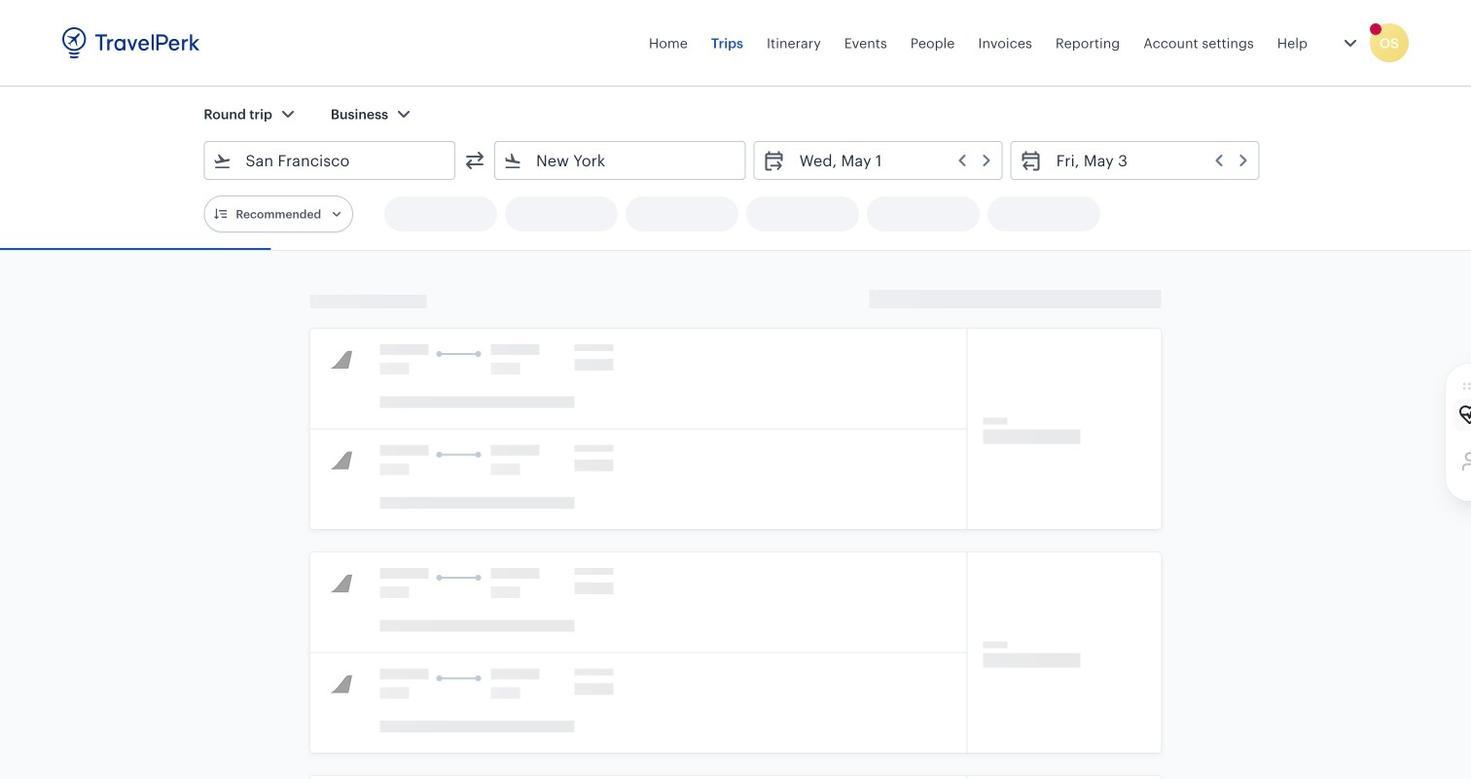 Task type: describe. For each thing, give the bounding box(es) containing it.
Return field
[[1043, 145, 1251, 176]]

To search field
[[523, 145, 720, 176]]



Task type: locate. For each thing, give the bounding box(es) containing it.
Depart field
[[786, 145, 994, 176]]

From search field
[[232, 145, 429, 176]]



Task type: vqa. For each thing, say whether or not it's contained in the screenshot.
Add first traveler search field
no



